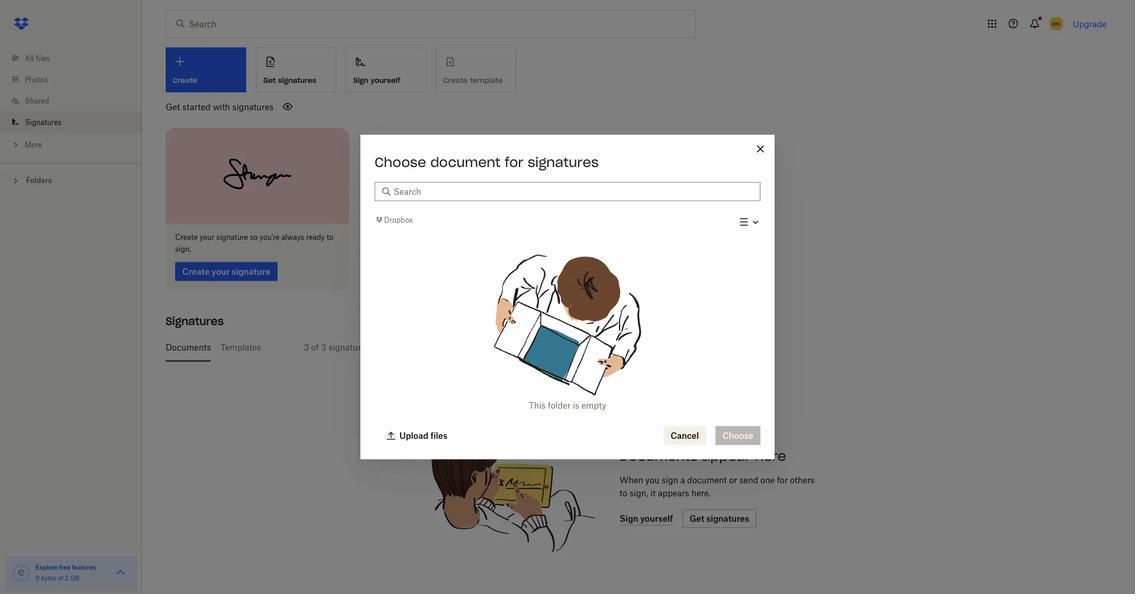 Task type: vqa. For each thing, say whether or not it's contained in the screenshot.
name docs, modified 3/15/2024 9:15 am, element at the bottom
no



Task type: locate. For each thing, give the bounding box(es) containing it.
0 horizontal spatial to
[[327, 233, 334, 242]]

1 horizontal spatial 3
[[321, 342, 327, 352]]

1 horizontal spatial signatures
[[166, 315, 224, 328]]

signatures inside list item
[[25, 118, 62, 126]]

get signatures button
[[256, 47, 336, 92]]

is
[[532, 342, 539, 352], [573, 400, 580, 410]]

0 horizontal spatial signatures
[[233, 102, 274, 112]]

1 horizontal spatial for
[[778, 475, 788, 485]]

0 horizontal spatial is
[[532, 342, 539, 352]]

documents left templates tab
[[166, 342, 211, 352]]

2 horizontal spatial signatures
[[528, 154, 599, 170]]

1 vertical spatial documents
[[620, 447, 698, 464]]

is left unlimited.
[[532, 342, 539, 352]]

all files
[[25, 54, 50, 62]]

get for get started with signatures
[[166, 102, 180, 112]]

1 3 from the left
[[304, 342, 309, 352]]

0 vertical spatial document
[[431, 154, 501, 170]]

get
[[264, 76, 276, 85], [166, 102, 180, 112]]

is right the folder
[[573, 400, 580, 410]]

appears
[[659, 488, 690, 498]]

1 vertical spatial signatures
[[166, 315, 224, 328]]

signature left the so
[[217, 233, 248, 242]]

one
[[761, 475, 775, 485]]

yourself right signing
[[499, 342, 530, 352]]

explore free features 0 bytes of 2 gb
[[36, 564, 96, 582]]

free
[[59, 564, 70, 571]]

files right upload
[[431, 431, 448, 441]]

1 horizontal spatial get
[[264, 76, 276, 85]]

1 horizontal spatial of
[[311, 342, 319, 352]]

1 horizontal spatial document
[[688, 475, 728, 485]]

1 vertical spatial yourself
[[499, 342, 530, 352]]

ready
[[306, 233, 325, 242]]

signatures up the documents tab
[[166, 315, 224, 328]]

to inside when you sign a document or send one for others to sign, it appears here.
[[620, 488, 628, 498]]

folder
[[548, 400, 571, 410]]

requests
[[368, 342, 402, 352]]

documents
[[166, 342, 211, 352], [620, 447, 698, 464]]

1 horizontal spatial signatures
[[278, 76, 317, 85]]

1 horizontal spatial is
[[573, 400, 580, 410]]

yourself right the sign
[[371, 76, 401, 85]]

files
[[36, 54, 50, 62], [431, 431, 448, 441]]

0 vertical spatial signature
[[217, 233, 248, 242]]

1 vertical spatial files
[[431, 431, 448, 441]]

get left the started
[[166, 102, 180, 112]]

0 horizontal spatial get
[[166, 102, 180, 112]]

0 horizontal spatial 3
[[304, 342, 309, 352]]

month.
[[436, 342, 464, 352]]

features
[[72, 564, 96, 571]]

1 vertical spatial signatures
[[233, 102, 274, 112]]

folders
[[26, 176, 52, 185]]

0 vertical spatial of
[[311, 342, 319, 352]]

1 vertical spatial is
[[573, 400, 580, 410]]

0 vertical spatial to
[[327, 233, 334, 242]]

signature
[[217, 233, 248, 242], [329, 342, 366, 352]]

templates tab
[[221, 333, 261, 362]]

document inside when you sign a document or send one for others to sign, it appears here.
[[688, 475, 728, 485]]

1 vertical spatial get
[[166, 102, 180, 112]]

create your signature so you're always ready to sign.
[[175, 233, 334, 254]]

others
[[791, 475, 815, 485]]

1 vertical spatial signature
[[329, 342, 366, 352]]

send
[[740, 475, 759, 485]]

create
[[175, 233, 198, 242]]

to down when
[[620, 488, 628, 498]]

signatures for get started with signatures
[[233, 102, 274, 112]]

document
[[431, 154, 501, 170], [688, 475, 728, 485]]

1 horizontal spatial files
[[431, 431, 448, 441]]

1 vertical spatial for
[[778, 475, 788, 485]]

upload files
[[400, 431, 448, 441]]

1 vertical spatial of
[[58, 574, 63, 582]]

choose
[[375, 154, 427, 170]]

get up get started with signatures
[[264, 76, 276, 85]]

signatures
[[25, 118, 62, 126], [166, 315, 224, 328]]

1 horizontal spatial to
[[620, 488, 628, 498]]

dropbox link
[[375, 214, 413, 226]]

0 horizontal spatial files
[[36, 54, 50, 62]]

when you sign a document or send one for others to sign, it appears here.
[[620, 475, 815, 498]]

of
[[311, 342, 319, 352], [58, 574, 63, 582]]

templates
[[221, 342, 261, 352]]

1 vertical spatial to
[[620, 488, 628, 498]]

Search text field
[[394, 185, 754, 198]]

0 vertical spatial signatures
[[25, 118, 62, 126]]

0 horizontal spatial for
[[505, 154, 524, 170]]

signatures
[[278, 76, 317, 85], [233, 102, 274, 112], [528, 154, 599, 170]]

to right ready
[[327, 233, 334, 242]]

0 horizontal spatial documents
[[166, 342, 211, 352]]

files right all
[[36, 54, 50, 62]]

0 vertical spatial is
[[532, 342, 539, 352]]

it
[[651, 488, 656, 498]]

files for upload files
[[431, 431, 448, 441]]

files inside button
[[431, 431, 448, 441]]

yourself
[[371, 76, 401, 85], [499, 342, 530, 352]]

0
[[36, 574, 40, 582]]

0 horizontal spatial of
[[58, 574, 63, 582]]

here.
[[692, 488, 711, 498]]

documents up 'you'
[[620, 447, 698, 464]]

0 horizontal spatial signatures
[[25, 118, 62, 126]]

dropbox
[[384, 215, 413, 224]]

all
[[25, 54, 34, 62]]

get inside "button"
[[264, 76, 276, 85]]

all files link
[[9, 47, 142, 69]]

0 vertical spatial signatures
[[278, 76, 317, 85]]

to
[[327, 233, 334, 242], [620, 488, 628, 498]]

signature left requests
[[329, 342, 366, 352]]

so
[[250, 233, 258, 242]]

0 vertical spatial yourself
[[371, 76, 401, 85]]

folders button
[[0, 171, 142, 189]]

2 vertical spatial signatures
[[528, 154, 599, 170]]

or
[[730, 475, 738, 485]]

signatures inside dialog
[[528, 154, 599, 170]]

0 vertical spatial get
[[264, 76, 276, 85]]

3
[[304, 342, 309, 352], [321, 342, 327, 352]]

shared
[[25, 96, 49, 105]]

for
[[505, 154, 524, 170], [778, 475, 788, 485]]

documents for documents appear here
[[620, 447, 698, 464]]

0 horizontal spatial yourself
[[371, 76, 401, 85]]

empty
[[582, 400, 607, 410]]

signatures down shared on the top left
[[25, 118, 62, 126]]

0 horizontal spatial document
[[431, 154, 501, 170]]

0 vertical spatial for
[[505, 154, 524, 170]]

0 vertical spatial files
[[36, 54, 50, 62]]

get started with signatures
[[166, 102, 274, 112]]

tab list
[[166, 333, 1103, 362]]

0 vertical spatial documents
[[166, 342, 211, 352]]

1 vertical spatial document
[[688, 475, 728, 485]]

files inside list
[[36, 54, 50, 62]]

1 horizontal spatial documents
[[620, 447, 698, 464]]

list
[[0, 40, 142, 163]]

0 horizontal spatial signature
[[217, 233, 248, 242]]



Task type: describe. For each thing, give the bounding box(es) containing it.
2
[[65, 574, 69, 582]]

signature inside create your signature so you're always ready to sign.
[[217, 233, 248, 242]]

of inside explore free features 0 bytes of 2 gb
[[58, 574, 63, 582]]

sign
[[354, 76, 369, 85]]

you're
[[260, 233, 280, 242]]

get signatures
[[264, 76, 317, 85]]

this
[[419, 342, 434, 352]]

is inside choose document for signatures dialog
[[573, 400, 580, 410]]

to inside create your signature so you're always ready to sign.
[[327, 233, 334, 242]]

unlimited.
[[541, 342, 581, 352]]

this folder is empty
[[529, 400, 607, 410]]

explore
[[36, 564, 58, 571]]

choose document for signatures dialog
[[361, 135, 775, 459]]

sign,
[[630, 488, 649, 498]]

signing
[[466, 342, 497, 352]]

photos link
[[9, 69, 142, 90]]

cancel
[[671, 431, 700, 441]]

1 horizontal spatial signature
[[329, 342, 366, 352]]

get for get signatures
[[264, 76, 276, 85]]

always
[[282, 233, 304, 242]]

sign yourself button
[[346, 47, 426, 92]]

document inside dialog
[[431, 154, 501, 170]]

yourself inside sign yourself button
[[371, 76, 401, 85]]

choose document for signatures
[[375, 154, 599, 170]]

upgrade
[[1074, 19, 1108, 29]]

sign yourself
[[354, 76, 401, 85]]

sign.
[[175, 245, 191, 254]]

tab list containing documents
[[166, 333, 1103, 362]]

1 horizontal spatial yourself
[[499, 342, 530, 352]]

photos
[[25, 75, 48, 84]]

quota usage element
[[12, 563, 31, 582]]

for inside dialog
[[505, 154, 524, 170]]

left
[[404, 342, 417, 352]]

bytes
[[41, 574, 56, 582]]

sign
[[662, 475, 679, 485]]

with
[[213, 102, 230, 112]]

your
[[200, 233, 215, 242]]

appear
[[702, 447, 751, 464]]

2 3 from the left
[[321, 342, 327, 352]]

signatures list item
[[0, 111, 142, 133]]

when
[[620, 475, 644, 485]]

signatures link
[[9, 111, 142, 133]]

you
[[646, 475, 660, 485]]

more image
[[9, 139, 21, 151]]

shared link
[[9, 90, 142, 111]]

upgrade link
[[1074, 19, 1108, 29]]

signatures for choose document for signatures
[[528, 154, 599, 170]]

files for all files
[[36, 54, 50, 62]]

started
[[183, 102, 211, 112]]

cancel button
[[664, 426, 707, 445]]

here
[[756, 447, 787, 464]]

signatures inside "button"
[[278, 76, 317, 85]]

a
[[681, 475, 686, 485]]

more
[[25, 140, 42, 149]]

documents for documents
[[166, 342, 211, 352]]

documents tab
[[166, 333, 211, 362]]

documents appear here
[[620, 447, 787, 464]]

list containing all files
[[0, 40, 142, 163]]

upload files button
[[380, 426, 455, 445]]

for inside when you sign a document or send one for others to sign, it appears here.
[[778, 475, 788, 485]]

3 of 3 signature requests left this month. signing yourself is unlimited.
[[304, 342, 581, 352]]

gb
[[70, 574, 79, 582]]

dropbox image
[[9, 12, 33, 36]]

this
[[529, 400, 546, 410]]

upload
[[400, 431, 429, 441]]



